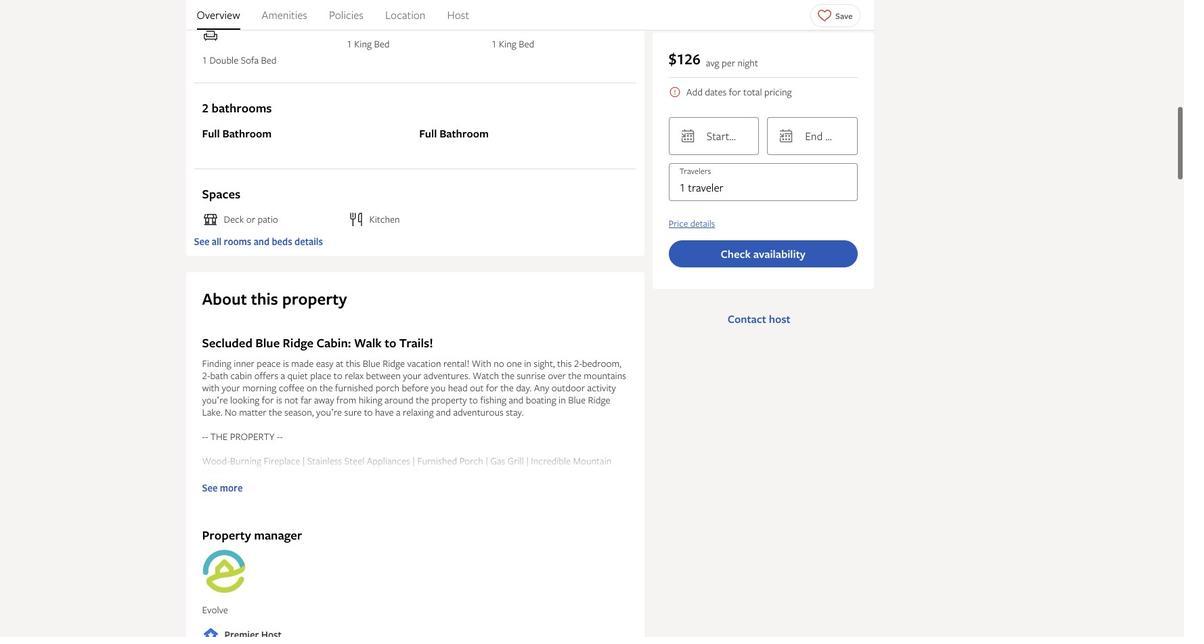 Task type: vqa. For each thing, say whether or not it's contained in the screenshot.
Recently viewed region
no



Task type: locate. For each thing, give the bounding box(es) containing it.
dishwasher,
[[244, 540, 292, 553]]

1 vertical spatial is
[[276, 394, 282, 407]]

0 horizontal spatial bathroom
[[223, 126, 272, 141]]

head
[[448, 382, 468, 394]]

general:
[[202, 564, 243, 577]]

0 vertical spatial details
[[691, 217, 715, 230]]

save
[[836, 10, 853, 21]]

far
[[301, 394, 312, 407]]

price details button
[[669, 217, 715, 230]]

and left beds
[[254, 235, 270, 248]]

1 horizontal spatial in
[[559, 394, 566, 407]]

morning
[[243, 382, 277, 394]]

2 horizontal spatial in
[[569, 516, 577, 529]]

1 horizontal spatial property
[[432, 394, 467, 407]]

0 horizontal spatial a
[[281, 369, 285, 382]]

vacation
[[407, 357, 441, 370]]

1 horizontal spatial a
[[396, 406, 401, 419]]

0 horizontal spatial sofa
[[241, 54, 259, 67]]

bedroom left 2:
[[294, 491, 332, 504]]

for
[[729, 85, 741, 98], [486, 382, 498, 394], [262, 394, 274, 407], [286, 589, 298, 602]]

offers
[[255, 369, 278, 382]]

1 vertical spatial additional
[[498, 491, 539, 504]]

price details check availability
[[669, 217, 806, 261]]

details
[[691, 217, 715, 230], [295, 235, 323, 248]]

blue left activity
[[568, 394, 586, 407]]

en-
[[508, 516, 521, 529]]

furnished
[[335, 382, 373, 394]]

hangers,
[[583, 564, 616, 577]]

closet,
[[579, 516, 605, 529]]

w/ left dvds,
[[471, 516, 480, 529]]

activity
[[588, 382, 616, 394]]

2 full bathroom from the left
[[419, 126, 489, 141]]

evolve
[[202, 604, 228, 617]]

is left not
[[276, 394, 282, 407]]

over
[[548, 369, 566, 382]]

1 bedroom from the left
[[202, 491, 240, 504]]

for right looking
[[262, 394, 274, 407]]

location
[[385, 7, 426, 22]]

hulu
[[357, 516, 376, 529]]

between
[[366, 369, 401, 382]]

see down views
[[202, 482, 218, 495]]

dvd
[[423, 516, 442, 529]]

player
[[444, 516, 469, 529]]

check
[[721, 247, 751, 261]]

1 king bed
[[347, 37, 390, 50], [492, 37, 535, 50]]

host link
[[447, 0, 469, 30]]

1 vertical spatial in
[[559, 394, 566, 407]]

additional up en-
[[498, 491, 539, 504]]

2- left cabin
[[202, 369, 210, 382]]

details right the price
[[691, 217, 715, 230]]

premier host image
[[202, 627, 219, 637]]

0 vertical spatial see
[[194, 235, 210, 248]]

see more button
[[202, 482, 628, 495]]

0 horizontal spatial w/
[[316, 516, 325, 529]]

0 vertical spatial sofa
[[241, 54, 259, 67]]

0 horizontal spatial bedroom
[[202, 491, 240, 504]]

basics,
[[538, 540, 564, 553]]

2 1 king bed from the left
[[492, 37, 535, 50]]

suites,
[[521, 516, 546, 529]]

central
[[289, 564, 317, 577]]

kitchen
[[370, 213, 400, 226]]

away
[[314, 394, 334, 407]]

bedroom up "indoor"
[[202, 491, 240, 504]]

0 horizontal spatial in
[[524, 357, 532, 370]]

in right boating
[[559, 394, 566, 407]]

cabin
[[231, 369, 252, 382]]

1 1 king bed from the left
[[347, 37, 390, 50]]

coffee
[[279, 382, 305, 394]]

boating
[[526, 394, 557, 407]]

looking
[[230, 394, 260, 407]]

2 horizontal spatial blue
[[568, 394, 586, 407]]

in left closet,
[[569, 516, 577, 529]]

appliances
[[367, 455, 410, 468]]

0 horizontal spatial 2-
[[202, 369, 210, 382]]

for inside indoor living: smart tvs w/ netflix, hulu & disney+, dvd player w/ dvds, en-suites, walk-in closet, board games kitchen: dishwasher, refrigerator, stove/oven, microwave, keurig, toaster, cooking basics, dishware & flatware, high chair, coffee, creamer & sweetener general: free wifi, central a/c & heating, linens/towels, washer/dryer, detergent, ceiling fans, hangers, trash bags & paper towels faq: stairs required for access parking: driveway (2 vehicles)
[[286, 589, 298, 602]]

your right porch
[[403, 369, 422, 382]]

relax
[[345, 369, 364, 382]]

0 vertical spatial a
[[281, 369, 285, 382]]

in right one at the bottom left
[[524, 357, 532, 370]]

1 horizontal spatial bathroom
[[440, 126, 489, 141]]

details inside "price details check availability"
[[691, 217, 715, 230]]

property up 'secluded blue ridge cabin: walk to trails!' on the left
[[282, 288, 347, 310]]

0 horizontal spatial 1 king bed
[[347, 37, 390, 50]]

add
[[687, 85, 703, 98]]

contact
[[728, 312, 767, 326]]

details right beds
[[295, 235, 323, 248]]

full
[[202, 126, 220, 141], [419, 126, 437, 141]]

1 horizontal spatial 2-
[[574, 357, 582, 370]]

faq:
[[202, 589, 222, 602]]

0 horizontal spatial property
[[282, 288, 347, 310]]

1 horizontal spatial w/
[[471, 516, 480, 529]]

blue down walk
[[363, 357, 381, 370]]

sofa right "double" at top
[[241, 54, 259, 67]]

to left "relax"
[[334, 369, 343, 382]]

1 horizontal spatial full
[[419, 126, 437, 141]]

&
[[379, 516, 385, 529], [605, 540, 611, 553], [348, 552, 354, 565], [335, 564, 342, 577], [246, 577, 252, 590]]

matter
[[239, 406, 267, 419]]

0 horizontal spatial is
[[276, 394, 282, 407]]

in
[[524, 357, 532, 370], [559, 394, 566, 407], [569, 516, 577, 529]]

property down adventures.
[[432, 394, 467, 407]]

0 horizontal spatial details
[[295, 235, 323, 248]]

| right the grill at the left of page
[[526, 455, 529, 468]]

0 horizontal spatial your
[[222, 382, 240, 394]]

washer/dryer,
[[434, 564, 488, 577]]

sunrise
[[517, 369, 546, 382]]

and down you
[[436, 406, 451, 419]]

1 vertical spatial property
[[432, 394, 467, 407]]

full bathroom
[[202, 126, 272, 141], [419, 126, 489, 141]]

0 horizontal spatial blue
[[256, 335, 280, 352]]

0 horizontal spatial full bathroom
[[202, 126, 272, 141]]

and right the fishing
[[509, 394, 524, 407]]

1 horizontal spatial bedroom
[[294, 491, 332, 504]]

sofa right sleeper
[[473, 491, 491, 504]]

you're
[[202, 394, 228, 407], [316, 406, 342, 419]]

0 vertical spatial additional
[[202, 0, 253, 10]]

inner
[[234, 357, 255, 370]]

1 horizontal spatial 1 king bed
[[492, 37, 535, 50]]

-
[[202, 430, 205, 443], [205, 430, 208, 443], [277, 430, 280, 443], [280, 430, 283, 443]]

quiet
[[287, 369, 308, 382]]

2 bathroom from the left
[[440, 126, 489, 141]]

contact host
[[728, 312, 791, 326]]

1 horizontal spatial sofa
[[473, 491, 491, 504]]

secluded blue ridge cabin: walk to trails!
[[202, 335, 433, 352]]

one
[[507, 357, 522, 370]]

required
[[249, 589, 283, 602]]

1 inside button
[[680, 180, 686, 195]]

kitchen:
[[202, 540, 242, 553]]

1 vertical spatial ridge
[[383, 357, 405, 370]]

1 horizontal spatial is
[[283, 357, 289, 370]]

$126 avg per night
[[669, 49, 759, 69]]

a left quiet
[[281, 369, 285, 382]]

0 horizontal spatial additional
[[202, 0, 253, 10]]

your right with
[[222, 382, 240, 394]]

2 horizontal spatial ridge
[[588, 394, 611, 407]]

1 vertical spatial blue
[[363, 357, 381, 370]]

additional up room)
[[202, 0, 253, 10]]

1 vertical spatial sofa
[[473, 491, 491, 504]]

1 traveler
[[680, 180, 724, 195]]

ridge up made
[[283, 335, 314, 352]]

1 horizontal spatial blue
[[363, 357, 381, 370]]

1 horizontal spatial full bathroom
[[419, 126, 489, 141]]

0 horizontal spatial ridge
[[283, 335, 314, 352]]

0 vertical spatial is
[[283, 357, 289, 370]]

2-
[[574, 357, 582, 370], [202, 369, 210, 382]]

walk
[[354, 335, 382, 352]]

ridge up porch
[[383, 357, 405, 370]]

place
[[310, 369, 332, 382]]

bedroom
[[202, 491, 240, 504], [294, 491, 332, 504]]

2 bedroom from the left
[[294, 491, 332, 504]]

this right about
[[251, 288, 278, 310]]

w/ right tvs
[[316, 516, 325, 529]]

a right have
[[396, 406, 401, 419]]

this right the sight,
[[558, 357, 572, 370]]

manager
[[254, 527, 302, 544]]

2 vertical spatial in
[[569, 516, 577, 529]]

1 vertical spatial details
[[295, 235, 323, 248]]

sweetener
[[357, 552, 399, 565]]

ridge down mountains
[[588, 394, 611, 407]]

| up smart
[[289, 491, 292, 504]]

sight,
[[534, 357, 555, 370]]

trash
[[202, 577, 223, 590]]

in inside indoor living: smart tvs w/ netflix, hulu & disney+, dvd player w/ dvds, en-suites, walk-in closet, board games kitchen: dishwasher, refrigerator, stove/oven, microwave, keurig, toaster, cooking basics, dishware & flatware, high chair, coffee, creamer & sweetener general: free wifi, central a/c & heating, linens/towels, washer/dryer, detergent, ceiling fans, hangers, trash bags & paper towels faq: stairs required for access parking: driveway (2 vehicles)
[[569, 516, 577, 529]]

0 horizontal spatial full
[[202, 126, 220, 141]]

you're left the sure
[[316, 406, 342, 419]]

wood-burning fireplace | stainless steel appliances | furnished porch | gas grill | incredible mountain views
[[202, 455, 612, 480]]

2- right over on the bottom of page
[[574, 357, 582, 370]]

see left all
[[194, 235, 210, 248]]

this right at
[[346, 357, 361, 370]]

is left made
[[283, 357, 289, 370]]

2 horizontal spatial this
[[558, 357, 572, 370]]

list
[[186, 0, 874, 30]]

for left access
[[286, 589, 298, 602]]

1 vertical spatial see
[[202, 482, 218, 495]]

& right creamer
[[348, 552, 354, 565]]

living:
[[240, 516, 270, 529]]

2 horizontal spatial and
[[509, 394, 524, 407]]

you're down bath
[[202, 394, 228, 407]]

play
[[610, 491, 626, 504]]

this
[[251, 288, 278, 310], [346, 357, 361, 370], [558, 357, 572, 370]]

see all rooms and beds details
[[194, 235, 323, 248]]

add dates for total pricing
[[687, 85, 792, 98]]

1 horizontal spatial details
[[691, 217, 715, 230]]

fishing
[[481, 394, 507, 407]]

a/c
[[319, 564, 333, 577]]

blue up peace
[[256, 335, 280, 352]]

see for see more
[[202, 482, 218, 495]]

save button
[[811, 4, 861, 27]]

is
[[283, 357, 289, 370], [276, 394, 282, 407]]



Task type: describe. For each thing, give the bounding box(es) containing it.
you
[[431, 382, 446, 394]]

& right dishware
[[605, 540, 611, 553]]

bedroom,
[[582, 357, 622, 370]]

detergent,
[[490, 564, 532, 577]]

sleeping:
[[541, 491, 577, 504]]

see more
[[202, 482, 243, 495]]

& right hulu
[[379, 516, 385, 529]]

| left gas at bottom left
[[486, 455, 488, 468]]

dates
[[705, 85, 727, 98]]

or
[[246, 213, 255, 226]]

vehicles)
[[294, 601, 329, 614]]

board
[[202, 528, 226, 541]]

adventures.
[[424, 369, 470, 382]]

bathrooms
[[212, 100, 272, 117]]

0 vertical spatial in
[[524, 357, 532, 370]]

before
[[402, 382, 429, 394]]

porch
[[376, 382, 400, 394]]

games
[[228, 528, 254, 541]]

at
[[336, 357, 344, 370]]

around
[[385, 394, 414, 407]]

0 horizontal spatial this
[[251, 288, 278, 310]]

see for see all rooms and beds details
[[194, 235, 210, 248]]

have
[[375, 406, 394, 419]]

dishware
[[566, 540, 602, 553]]

microwave,
[[393, 540, 439, 553]]

1 - from the left
[[202, 430, 205, 443]]

1 horizontal spatial and
[[436, 406, 451, 419]]

1 w/ from the left
[[316, 516, 325, 529]]

for left total
[[729, 85, 741, 98]]

gas
[[491, 455, 506, 468]]

with
[[472, 357, 492, 370]]

total
[[744, 85, 762, 98]]

4 - from the left
[[280, 430, 283, 443]]

finding
[[202, 357, 232, 370]]

finding inner peace is made easy at this blue ridge vacation rental! with no one in sight, this 2-bedroom, 2-bath cabin offers a quiet place to relax between your adventures. watch the sunrise over the mountains with your morning coffee on the furnished porch before you head out for the day. any outdoor activity you're looking for is not far away from hiking around the property to fishing and boating in blue ridge lake. no matter the season, you're sure to have a relaxing and adventurous stay.
[[202, 357, 627, 419]]

2
[[202, 100, 209, 117]]

0 vertical spatial property
[[282, 288, 347, 310]]

& right a/c
[[335, 564, 342, 577]]

1 horizontal spatial ridge
[[383, 357, 405, 370]]

overview
[[197, 7, 240, 22]]

2 vertical spatial ridge
[[588, 394, 611, 407]]

peace
[[257, 357, 281, 370]]

to right the sure
[[364, 406, 373, 419]]

2 w/ from the left
[[471, 516, 480, 529]]

with
[[202, 382, 220, 394]]

price
[[669, 217, 689, 230]]

for right out
[[486, 382, 498, 394]]

bags
[[225, 577, 243, 590]]

| left furnished
[[413, 455, 415, 468]]

-- the property --
[[202, 430, 283, 443]]

location link
[[385, 0, 426, 30]]

incredible
[[531, 455, 571, 468]]

no
[[494, 357, 504, 370]]

room)
[[202, 12, 235, 27]]

pricing
[[765, 85, 792, 98]]

2 vertical spatial blue
[[568, 394, 586, 407]]

property manager image
[[202, 550, 246, 594]]

burning
[[230, 455, 262, 468]]

hiking
[[359, 394, 382, 407]]

2 full from the left
[[419, 126, 437, 141]]

easy
[[316, 357, 334, 370]]

chair,
[[258, 552, 280, 565]]

small image
[[669, 86, 681, 98]]

0 vertical spatial ridge
[[283, 335, 314, 352]]

| left living
[[381, 491, 384, 504]]

1 horizontal spatial you're
[[316, 406, 342, 419]]

policies link
[[329, 0, 364, 30]]

1 full bathroom from the left
[[202, 126, 272, 141]]

tvs
[[299, 516, 314, 529]]

1 horizontal spatial your
[[403, 369, 422, 382]]

| left stainless
[[303, 455, 305, 468]]

wifi,
[[266, 564, 286, 577]]

2 - from the left
[[205, 430, 208, 443]]

not
[[285, 394, 299, 407]]

stove/oven,
[[345, 540, 391, 553]]

0 horizontal spatial and
[[254, 235, 270, 248]]

keurig,
[[441, 540, 469, 553]]

(2
[[283, 601, 291, 614]]

'n
[[600, 491, 608, 504]]

(living
[[299, 0, 333, 10]]

outdoor
[[552, 382, 585, 394]]

bedroom 1: king bed | bedroom 2: king bed | living room: sleeper sofa | additional sleeping: pack 'n play
[[202, 491, 626, 504]]

property inside finding inner peace is made easy at this blue ridge vacation rental! with no one in sight, this 2-bedroom, 2-bath cabin offers a quiet place to relax between your adventures. watch the sunrise over the mountains with your morning coffee on the furnished porch before you head out for the day. any outdoor activity you're looking for is not far away from hiking around the property to fishing and boating in blue ridge lake. no matter the season, you're sure to have a relaxing and adventurous stay.
[[432, 394, 467, 407]]

policies
[[329, 7, 364, 22]]

no
[[225, 406, 237, 419]]

traveler
[[688, 180, 724, 195]]

sleeper
[[440, 491, 470, 504]]

cabin:
[[317, 335, 351, 352]]

amenities link
[[262, 0, 307, 30]]

to left the fishing
[[469, 394, 478, 407]]

cooking
[[504, 540, 536, 553]]

& right bags
[[246, 577, 252, 590]]

living
[[386, 491, 410, 504]]

2:
[[334, 491, 341, 504]]

list containing overview
[[186, 0, 874, 30]]

additional inside 'additional sleeping (living room)'
[[202, 0, 253, 10]]

access
[[300, 589, 326, 602]]

1 bathroom from the left
[[223, 126, 272, 141]]

ceiling
[[534, 564, 560, 577]]

from
[[337, 394, 356, 407]]

flatware,
[[202, 552, 237, 565]]

3 - from the left
[[277, 430, 280, 443]]

indoor
[[202, 516, 237, 529]]

1 vertical spatial a
[[396, 406, 401, 419]]

paper
[[254, 577, 278, 590]]

deck
[[224, 213, 244, 226]]

beds
[[272, 235, 292, 248]]

netflix,
[[327, 516, 355, 529]]

0 vertical spatial blue
[[256, 335, 280, 352]]

1 horizontal spatial this
[[346, 357, 361, 370]]

mountains
[[584, 369, 627, 382]]

towels
[[280, 577, 306, 590]]

avg
[[706, 56, 720, 69]]

fireplace
[[264, 455, 300, 468]]

indoor living: smart tvs w/ netflix, hulu & disney+, dvd player w/ dvds, en-suites, walk-in closet, board games kitchen: dishwasher, refrigerator, stove/oven, microwave, keurig, toaster, cooking basics, dishware & flatware, high chair, coffee, creamer & sweetener general: free wifi, central a/c & heating, linens/towels, washer/dryer, detergent, ceiling fans, hangers, trash bags & paper towels faq: stairs required for access parking: driveway (2 vehicles)
[[202, 516, 616, 614]]

property
[[202, 527, 251, 544]]

0 horizontal spatial you're
[[202, 394, 228, 407]]

| up dvds,
[[493, 491, 495, 504]]

1 horizontal spatial additional
[[498, 491, 539, 504]]

heating,
[[344, 564, 376, 577]]

1 full from the left
[[202, 126, 220, 141]]

to right walk
[[385, 335, 397, 352]]

amenities
[[262, 7, 307, 22]]



